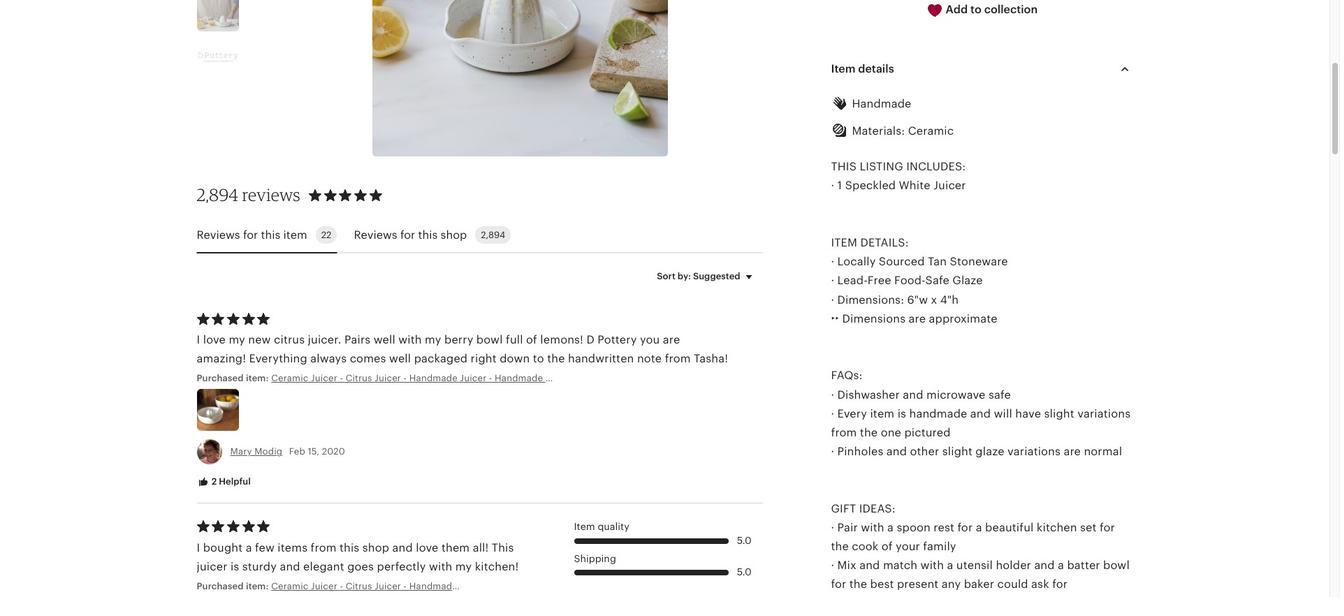 Task type: vqa. For each thing, say whether or not it's contained in the screenshot.
Cute Butterfly and Pearl Beads Charm, Kawaii Butterfly Dust Plug, Pink/Blue/Green/Peach/Clear Glass Butterfly Earphone Rubber Jack Dust Plug image
no



Task type: describe. For each thing, give the bounding box(es) containing it.
0 horizontal spatial handmade
[[409, 373, 458, 384]]

∙ for ∙ dimensions: 6"w x 4"h
[[831, 294, 834, 306]]

holder
[[996, 560, 1031, 572]]

full
[[506, 334, 523, 346]]

juicer.
[[308, 334, 341, 346]]

faqs:
[[831, 370, 863, 382]]

glaze
[[976, 446, 1004, 458]]

batter
[[1067, 560, 1100, 572]]

the inside ∙ mix and match with a utensil holder and a batter bowl for the best present any baker could ask for
[[849, 579, 867, 591]]

glaze
[[953, 275, 983, 287]]

to inside i love my new citrus juicer. pairs well with my berry bowl full of lemons! d pottery you are amazing! everything always comes well packaged right down to the handwritten note from tasha!
[[533, 353, 544, 365]]

and up perfectly
[[392, 542, 413, 554]]

2
[[211, 477, 217, 487]]

item inside tab list
[[283, 229, 307, 241]]

reviews for reviews for this shop
[[354, 229, 397, 241]]

the inside ∙ pair with a spoon rest for a beautiful kitchen set for the cook of your family
[[831, 541, 849, 553]]

shop inside tab list
[[441, 229, 467, 241]]

of inside ∙ pair with a spoon rest for a beautiful kitchen set for the cook of your family
[[882, 541, 893, 553]]

1 horizontal spatial my
[[425, 334, 441, 346]]

collection
[[984, 4, 1038, 15]]

food-
[[894, 275, 925, 287]]

few
[[255, 542, 275, 554]]

2 horizontal spatial handmade
[[852, 98, 911, 110]]

purchased item: ceramic juicer - citrus juicer - handmade juicer - handmade pottery - ceramic housewares
[[197, 373, 679, 384]]

approximate
[[929, 313, 998, 325]]

purchased for purchased item: ceramic juicer - citrus juicer - handmade juicer - handmade pottery - ceramic housewares
[[197, 373, 244, 384]]

one
[[881, 427, 901, 439]]

2 helpful
[[209, 477, 251, 487]]

comes
[[350, 353, 386, 365]]

kitchen!
[[475, 561, 519, 573]]

2020
[[322, 447, 345, 457]]

mix
[[837, 560, 856, 572]]

∙ locally sourced tan stoneware
[[831, 256, 1008, 268]]

and down items
[[280, 561, 300, 573]]

feb
[[289, 447, 305, 457]]

1
[[837, 180, 842, 192]]

item details:
[[831, 237, 909, 249]]

from inside i bought a few items from this shop and love them all!  this juicer is sturdy and elegant goes perfectly with my kitchen!
[[311, 542, 336, 554]]

6"w
[[907, 294, 928, 306]]

sort by: suggested button
[[647, 262, 768, 292]]

x
[[931, 294, 937, 306]]

and inside ∙ every item is handmade and will have slight variations from the one pictured
[[970, 408, 991, 420]]

pair
[[837, 522, 858, 534]]

pairs
[[344, 334, 370, 346]]

modig
[[254, 447, 282, 457]]

reviews for this item
[[197, 229, 307, 241]]

∙ dimensions: 6"w x 4"h
[[831, 294, 959, 306]]

is inside ∙ every item is handmade and will have slight variations from the one pictured
[[898, 408, 906, 420]]

tan
[[928, 256, 947, 268]]

sturdy
[[242, 561, 277, 573]]

cook
[[852, 541, 879, 553]]

free
[[868, 275, 891, 287]]

2 vertical spatial are
[[1064, 446, 1081, 458]]

slight inside ∙ every item is handmade and will have slight variations from the one pictured
[[1044, 408, 1074, 420]]

reviews
[[242, 185, 300, 206]]

5.0 for shipping
[[737, 567, 752, 578]]

new
[[248, 334, 271, 346]]

∙ for ∙ locally sourced tan stoneware
[[831, 256, 834, 268]]

i for i love my new citrus juicer. pairs well with my berry bowl full of lemons! d pottery you are amazing! everything always comes well packaged right down to the handwritten note from tasha!
[[197, 334, 200, 346]]

set
[[1080, 522, 1097, 534]]

your
[[896, 541, 920, 553]]

and down one
[[887, 446, 907, 458]]

∙ dishwasher and microwave safe
[[831, 389, 1011, 401]]

∙ for ∙ pinholes and other slight glaze variations are normal
[[831, 446, 834, 458]]

a left spoon
[[887, 522, 894, 534]]

amazing!
[[197, 353, 246, 365]]

1 vertical spatial pottery
[[545, 373, 577, 384]]

this
[[492, 542, 514, 554]]

lemons!
[[540, 334, 583, 346]]

item: for purchased item:
[[246, 581, 269, 592]]

juicer down always
[[311, 373, 337, 384]]

‣‣ dimensions are approximate
[[831, 313, 998, 325]]

∙ mix and match with a utensil holder and a batter bowl for the best present any baker could ask for
[[831, 560, 1130, 591]]

other
[[910, 446, 939, 458]]

add to collection
[[943, 4, 1038, 15]]

by:
[[678, 271, 691, 282]]

∙ for ∙ lead-free food-safe glaze
[[831, 275, 834, 287]]

citrus
[[346, 373, 372, 384]]

juicer down comes
[[375, 373, 401, 384]]

speckled white ceramic juicer handmade citrus reamer fresh image 8 image
[[197, 36, 239, 78]]

locally
[[837, 256, 876, 268]]

elegant
[[303, 561, 344, 573]]

item for item details
[[831, 63, 856, 75]]

i for i bought a few items from this shop and love them all!  this juicer is sturdy and elegant goes perfectly with my kitchen!
[[197, 542, 200, 554]]

handwritten
[[568, 353, 634, 365]]

with inside ∙ pair with a spoon rest for a beautiful kitchen set for the cook of your family
[[861, 522, 884, 534]]

beautiful
[[985, 522, 1034, 534]]

4"h
[[940, 294, 959, 306]]

shipping
[[574, 553, 616, 564]]

ask
[[1031, 579, 1049, 591]]

view details of this review photo by mary modig image
[[197, 389, 239, 431]]

down
[[500, 353, 530, 365]]

4 - from the left
[[580, 373, 583, 384]]

listing
[[860, 161, 903, 173]]

this inside i bought a few items from this shop and love them all!  this juicer is sturdy and elegant goes perfectly with my kitchen!
[[340, 542, 359, 554]]

2,894 for 2,894 reviews
[[197, 185, 239, 206]]

bowl for batter
[[1103, 560, 1130, 572]]

rest
[[934, 522, 954, 534]]

a up any
[[947, 560, 953, 572]]

family
[[923, 541, 956, 553]]

a left beautiful at the bottom of the page
[[976, 522, 982, 534]]

packaged
[[414, 353, 468, 365]]

the inside ∙ every item is handmade and will have slight variations from the one pictured
[[860, 427, 878, 439]]

speckled white ceramic juicer handmade citrus reamer fresh image 7 image
[[197, 0, 239, 32]]

details:
[[860, 237, 909, 249]]

every
[[837, 408, 867, 420]]

always
[[310, 353, 347, 365]]

is inside i bought a few items from this shop and love them all!  this juicer is sturdy and elegant goes perfectly with my kitchen!
[[230, 561, 239, 573]]

2,894 reviews
[[197, 185, 300, 206]]

i love my new citrus juicer. pairs well with my berry bowl full of lemons! d pottery you are amazing! everything always comes well packaged right down to the handwritten note from tasha!
[[197, 334, 728, 365]]

gift ideas:
[[831, 503, 896, 515]]

includes:
[[906, 161, 966, 173]]

3 - from the left
[[489, 373, 492, 384]]

pictured
[[904, 427, 951, 439]]

sourced
[[879, 256, 925, 268]]

juicer down right
[[460, 373, 487, 384]]

match
[[883, 560, 918, 572]]

items
[[278, 542, 308, 554]]



Task type: locate. For each thing, give the bounding box(es) containing it.
and up ask
[[1034, 560, 1055, 572]]

item
[[831, 237, 857, 249]]

∙ for ∙ every item is handmade and will have slight variations from the one pictured
[[831, 408, 834, 420]]

0 vertical spatial item:
[[246, 373, 269, 384]]

0 horizontal spatial my
[[229, 334, 245, 346]]

well right comes
[[389, 353, 411, 365]]

from inside ∙ every item is handmade and will have slight variations from the one pictured
[[831, 427, 857, 439]]

any
[[942, 579, 961, 591]]

1 horizontal spatial handmade
[[495, 373, 543, 384]]

mary modig link
[[230, 447, 282, 457]]

white
[[899, 180, 930, 192]]

1 vertical spatial item
[[870, 408, 895, 420]]

handmade down down
[[495, 373, 543, 384]]

with up packaged
[[398, 334, 422, 346]]

and
[[903, 389, 923, 401], [970, 408, 991, 420], [887, 446, 907, 458], [392, 542, 413, 554], [860, 560, 880, 572], [1034, 560, 1055, 572], [280, 561, 300, 573]]

6 ∙ from the top
[[831, 408, 834, 420]]

the inside i love my new citrus juicer. pairs well with my berry bowl full of lemons! d pottery you are amazing! everything always comes well packaged right down to the handwritten note from tasha!
[[547, 353, 565, 365]]

item left quality
[[574, 521, 595, 532]]

the up the 'mix' at the right of page
[[831, 541, 849, 553]]

2 i from the top
[[197, 542, 200, 554]]

1 horizontal spatial ceramic
[[586, 373, 623, 384]]

1 horizontal spatial love
[[416, 542, 438, 554]]

add
[[946, 4, 968, 15]]

and up handmade
[[903, 389, 923, 401]]

with inside i bought a few items from this shop and love them all!  this juicer is sturdy and elegant goes perfectly with my kitchen!
[[429, 561, 452, 573]]

1 vertical spatial i
[[197, 542, 200, 554]]

1 horizontal spatial are
[[909, 313, 926, 325]]

are down 6"w
[[909, 313, 926, 325]]

bowl up right
[[476, 334, 503, 346]]

0 horizontal spatial are
[[663, 334, 680, 346]]

item inside dropdown button
[[831, 63, 856, 75]]

∙ for ∙ dishwasher and microwave safe
[[831, 389, 834, 401]]

0 vertical spatial pottery
[[598, 334, 637, 346]]

with inside i love my new citrus juicer. pairs well with my berry bowl full of lemons! d pottery you are amazing! everything always comes well packaged right down to the handwritten note from tasha!
[[398, 334, 422, 346]]

variations up normal
[[1077, 408, 1131, 420]]

kitchen
[[1037, 522, 1077, 534]]

- right citrus
[[404, 373, 407, 384]]

item up one
[[870, 408, 895, 420]]

pinholes
[[837, 446, 883, 458]]

love
[[203, 334, 226, 346], [416, 542, 438, 554]]

∙ left lead-
[[831, 275, 834, 287]]

pottery up "handwritten"
[[598, 334, 637, 346]]

0 horizontal spatial 2,894
[[197, 185, 239, 206]]

with down them
[[429, 561, 452, 573]]

dishwasher
[[837, 389, 900, 401]]

0 vertical spatial item
[[283, 229, 307, 241]]

- down right
[[489, 373, 492, 384]]

∙ left the every
[[831, 408, 834, 420]]

from inside i love my new citrus juicer. pairs well with my berry bowl full of lemons! d pottery you are amazing! everything always comes well packaged right down to the handwritten note from tasha!
[[665, 353, 691, 365]]

1 - from the left
[[340, 373, 343, 384]]

reviews for reviews for this item
[[197, 229, 240, 241]]

variations inside ∙ every item is handmade and will have slight variations from the one pictured
[[1077, 408, 1131, 420]]

tasha!
[[694, 353, 728, 365]]

item
[[283, 229, 307, 241], [870, 408, 895, 420]]

- down "handwritten"
[[580, 373, 583, 384]]

0 vertical spatial variations
[[1077, 408, 1131, 420]]

slight left glaze
[[942, 446, 973, 458]]

slight right have
[[1044, 408, 1074, 420]]

purchased down juicer
[[197, 581, 244, 592]]

with down family at the right bottom of page
[[921, 560, 944, 572]]

this
[[831, 161, 857, 173]]

2 horizontal spatial are
[[1064, 446, 1081, 458]]

0 horizontal spatial this
[[261, 229, 280, 241]]

1 horizontal spatial pottery
[[598, 334, 637, 346]]

2 - from the left
[[404, 373, 407, 384]]

15,
[[308, 447, 319, 457]]

7 ∙ from the top
[[831, 446, 834, 458]]

0 horizontal spatial pottery
[[545, 373, 577, 384]]

0 horizontal spatial shop
[[362, 542, 389, 554]]

∙ left pinholes
[[831, 446, 834, 458]]

love inside i bought a few items from this shop and love them all!  this juicer is sturdy and elegant goes perfectly with my kitchen!
[[416, 542, 438, 554]]

1 horizontal spatial this
[[340, 542, 359, 554]]

ceramic up includes:
[[908, 125, 954, 137]]

and left will
[[970, 408, 991, 420]]

ideas:
[[859, 503, 896, 515]]

right
[[471, 353, 497, 365]]

my inside i bought a few items from this shop and love them all!  this juicer is sturdy and elegant goes perfectly with my kitchen!
[[455, 561, 472, 573]]

i inside i love my new citrus juicer. pairs well with my berry bowl full of lemons! d pottery you are amazing! everything always comes well packaged right down to the handwritten note from tasha!
[[197, 334, 200, 346]]

bowl
[[476, 334, 503, 346], [1103, 560, 1130, 572]]

note
[[637, 353, 662, 365]]

0 horizontal spatial of
[[526, 334, 537, 346]]

∙ up ‣‣
[[831, 294, 834, 306]]

1 vertical spatial purchased
[[197, 581, 244, 592]]

purchased down amazing!
[[197, 373, 244, 384]]

a inside i bought a few items from this shop and love them all!  this juicer is sturdy and elegant goes perfectly with my kitchen!
[[246, 542, 252, 554]]

0 horizontal spatial from
[[311, 542, 336, 554]]

bowl for berry
[[476, 334, 503, 346]]

best
[[870, 579, 894, 591]]

handmade up materials:
[[852, 98, 911, 110]]

shop inside i bought a few items from this shop and love them all!  this juicer is sturdy and elegant goes perfectly with my kitchen!
[[362, 542, 389, 554]]

item: down 'sturdy'
[[246, 581, 269, 592]]

i up amazing!
[[197, 334, 200, 346]]

of right full
[[526, 334, 537, 346]]

microwave
[[926, 389, 986, 401]]

is up purchased item:
[[230, 561, 239, 573]]

handmade
[[852, 98, 911, 110], [409, 373, 458, 384], [495, 373, 543, 384]]

reviews right 22 on the top of page
[[354, 229, 397, 241]]

suggested
[[693, 271, 740, 282]]

1 vertical spatial love
[[416, 542, 438, 554]]

∙ pinholes and other slight glaze variations are normal
[[831, 446, 1122, 458]]

2 item: from the top
[[246, 581, 269, 592]]

2 vertical spatial from
[[311, 542, 336, 554]]

the down lemons!
[[547, 353, 565, 365]]

item details
[[831, 63, 894, 75]]

2 horizontal spatial my
[[455, 561, 472, 573]]

4 ∙ from the top
[[831, 294, 834, 306]]

a left batter
[[1058, 560, 1064, 572]]

love up amazing!
[[203, 334, 226, 346]]

purchased item:
[[197, 581, 271, 592]]

∙ inside ∙ pair with a spoon rest for a beautiful kitchen set for the cook of your family
[[831, 522, 834, 534]]

you
[[640, 334, 660, 346]]

1 vertical spatial well
[[389, 353, 411, 365]]

1 vertical spatial 2,894
[[481, 230, 505, 241]]

2 horizontal spatial ceramic
[[908, 125, 954, 137]]

1 vertical spatial variations
[[1008, 446, 1061, 458]]

goes
[[347, 561, 374, 573]]

i up juicer
[[197, 542, 200, 554]]

0 vertical spatial slight
[[1044, 408, 1074, 420]]

juicer down includes:
[[933, 180, 966, 192]]

item left 22 on the top of page
[[283, 229, 307, 241]]

with down "ideas:"
[[861, 522, 884, 534]]

0 vertical spatial of
[[526, 334, 537, 346]]

1 horizontal spatial item
[[870, 408, 895, 420]]

2 purchased from the top
[[197, 581, 244, 592]]

∙ for ∙ pair with a spoon rest for a beautiful kitchen set for the cook of your family
[[831, 522, 834, 534]]

1 vertical spatial of
[[882, 541, 893, 553]]

purchased for purchased item:
[[197, 581, 244, 592]]

∙ left 1
[[831, 180, 834, 192]]

0 horizontal spatial item
[[574, 521, 595, 532]]

handmade down packaged
[[409, 373, 458, 384]]

i inside i bought a few items from this shop and love them all!  this juicer is sturdy and elegant goes perfectly with my kitchen!
[[197, 542, 200, 554]]

0 vertical spatial love
[[203, 334, 226, 346]]

slight
[[1044, 408, 1074, 420], [942, 446, 973, 458]]

item quality
[[574, 521, 629, 532]]

citrus
[[274, 334, 305, 346]]

housewares
[[625, 373, 679, 384]]

0 horizontal spatial bowl
[[476, 334, 503, 346]]

are inside i love my new citrus juicer. pairs well with my berry bowl full of lemons! d pottery you are amazing! everything always comes well packaged right down to the handwritten note from tasha!
[[663, 334, 680, 346]]

∙ left pair in the bottom right of the page
[[831, 522, 834, 534]]

0 horizontal spatial variations
[[1008, 446, 1061, 458]]

all!
[[473, 542, 489, 554]]

9 ∙ from the top
[[831, 560, 834, 572]]

∙ left the 'mix' at the right of page
[[831, 560, 834, 572]]

- left citrus
[[340, 373, 343, 384]]

0 vertical spatial i
[[197, 334, 200, 346]]

this listing includes:
[[831, 161, 966, 173]]

materials: ceramic
[[852, 125, 954, 137]]

well up comes
[[374, 334, 395, 346]]

d
[[587, 334, 595, 346]]

love left them
[[416, 542, 438, 554]]

from
[[665, 353, 691, 365], [831, 427, 857, 439], [311, 542, 336, 554]]

1 ∙ from the top
[[831, 180, 834, 192]]

22
[[321, 230, 332, 241]]

juicer
[[197, 561, 227, 573]]

2,894 inside tab list
[[481, 230, 505, 241]]

everything
[[249, 353, 307, 365]]

quality
[[598, 521, 629, 532]]

normal
[[1084, 446, 1122, 458]]

item inside ∙ every item is handmade and will have slight variations from the one pictured
[[870, 408, 895, 420]]

are right the you
[[663, 334, 680, 346]]

from right note at the left of the page
[[665, 353, 691, 365]]

∙ for ∙ 1 speckled white juicer
[[831, 180, 834, 192]]

2 helpful button
[[186, 470, 261, 495]]

1 horizontal spatial of
[[882, 541, 893, 553]]

0 vertical spatial are
[[909, 313, 926, 325]]

bowl inside ∙ mix and match with a utensil holder and a batter bowl for the best present any baker could ask for
[[1103, 560, 1130, 572]]

pottery inside i love my new citrus juicer. pairs well with my berry bowl full of lemons! d pottery you are amazing! everything always comes well packaged right down to the handwritten note from tasha!
[[598, 334, 637, 346]]

is
[[898, 408, 906, 420], [230, 561, 239, 573]]

safe
[[989, 389, 1011, 401]]

1 vertical spatial item
[[574, 521, 595, 532]]

1 horizontal spatial shop
[[441, 229, 467, 241]]

1 horizontal spatial variations
[[1077, 408, 1131, 420]]

1 item: from the top
[[246, 373, 269, 384]]

this for item
[[261, 229, 280, 241]]

ceramic down "handwritten"
[[586, 373, 623, 384]]

them
[[442, 542, 470, 554]]

0 horizontal spatial ceramic
[[271, 373, 308, 384]]

from up elegant
[[311, 542, 336, 554]]

2,894 for 2,894
[[481, 230, 505, 241]]

0 vertical spatial item
[[831, 63, 856, 75]]

ceramic juicer - citrus juicer - handmade juicer - handmade pottery - ceramic housewares link
[[271, 373, 679, 385]]

the up pinholes
[[860, 427, 878, 439]]

my down them
[[455, 561, 472, 573]]

1 horizontal spatial 2,894
[[481, 230, 505, 241]]

2 5.0 from the top
[[737, 567, 752, 578]]

this for shop
[[418, 229, 438, 241]]

item:
[[246, 373, 269, 384], [246, 581, 269, 592]]

0 vertical spatial purchased
[[197, 373, 244, 384]]

perfectly
[[377, 561, 426, 573]]

8 ∙ from the top
[[831, 522, 834, 534]]

1 horizontal spatial reviews
[[354, 229, 397, 241]]

1 vertical spatial are
[[663, 334, 680, 346]]

1 vertical spatial bowl
[[1103, 560, 1130, 572]]

∙ for ∙ mix and match with a utensil holder and a batter bowl for the best present any baker could ask for
[[831, 560, 834, 572]]

1 vertical spatial item:
[[246, 581, 269, 592]]

ceramic down everything
[[271, 373, 308, 384]]

variations down have
[[1008, 446, 1061, 458]]

0 vertical spatial bowl
[[476, 334, 503, 346]]

1 vertical spatial to
[[533, 353, 544, 365]]

shop
[[441, 229, 467, 241], [362, 542, 389, 554]]

0 vertical spatial is
[[898, 408, 906, 420]]

1 vertical spatial from
[[831, 427, 857, 439]]

bowl right batter
[[1103, 560, 1130, 572]]

item left details
[[831, 63, 856, 75]]

∙ down item
[[831, 256, 834, 268]]

∙ pair with a spoon rest for a beautiful kitchen set for the cook of your family
[[831, 522, 1115, 553]]

5.0 for item quality
[[737, 535, 752, 546]]

0 horizontal spatial slight
[[942, 446, 973, 458]]

mary
[[230, 447, 252, 457]]

to right add
[[971, 4, 982, 15]]

∙ down the 'faqs:'
[[831, 389, 834, 401]]

5.0
[[737, 535, 752, 546], [737, 567, 752, 578]]

∙ inside ∙ every item is handmade and will have slight variations from the one pictured
[[831, 408, 834, 420]]

0 vertical spatial shop
[[441, 229, 467, 241]]

item: down everything
[[246, 373, 269, 384]]

0 vertical spatial 5.0
[[737, 535, 752, 546]]

my
[[229, 334, 245, 346], [425, 334, 441, 346], [455, 561, 472, 573]]

love inside i love my new citrus juicer. pairs well with my berry bowl full of lemons! d pottery you are amazing! everything always comes well packaged right down to the handwritten note from tasha!
[[203, 334, 226, 346]]

0 vertical spatial to
[[971, 4, 982, 15]]

from down the every
[[831, 427, 857, 439]]

0 vertical spatial 2,894
[[197, 185, 239, 206]]

1 horizontal spatial from
[[665, 353, 691, 365]]

1 reviews from the left
[[197, 229, 240, 241]]

mary modig feb 15, 2020
[[230, 447, 345, 457]]

reviews
[[197, 229, 240, 241], [354, 229, 397, 241]]

i bought a few items from this shop and love them all!  this juicer is sturdy and elegant goes perfectly with my kitchen!
[[197, 542, 519, 573]]

5 ∙ from the top
[[831, 389, 834, 401]]

1 5.0 from the top
[[737, 535, 752, 546]]

∙ lead-free food-safe glaze
[[831, 275, 983, 287]]

2 horizontal spatial from
[[831, 427, 857, 439]]

1 purchased from the top
[[197, 373, 244, 384]]

0 horizontal spatial item
[[283, 229, 307, 241]]

∙
[[831, 180, 834, 192], [831, 256, 834, 268], [831, 275, 834, 287], [831, 294, 834, 306], [831, 389, 834, 401], [831, 408, 834, 420], [831, 446, 834, 458], [831, 522, 834, 534], [831, 560, 834, 572]]

are left normal
[[1064, 446, 1081, 458]]

∙ every item is handmade and will have slight variations from the one pictured
[[831, 408, 1131, 439]]

item: for purchased item: ceramic juicer - citrus juicer - handmade juicer - handmade pottery - ceramic housewares
[[246, 373, 269, 384]]

the down the 'mix' at the right of page
[[849, 579, 867, 591]]

with inside ∙ mix and match with a utensil holder and a batter bowl for the best present any baker could ask for
[[921, 560, 944, 572]]

0 horizontal spatial is
[[230, 561, 239, 573]]

dimensions:
[[837, 294, 904, 306]]

0 vertical spatial well
[[374, 334, 395, 346]]

speckled
[[845, 180, 896, 192]]

tab list containing reviews for this item
[[197, 218, 763, 254]]

0 horizontal spatial reviews
[[197, 229, 240, 241]]

1 horizontal spatial is
[[898, 408, 906, 420]]

to right down
[[533, 353, 544, 365]]

a left few
[[246, 542, 252, 554]]

baker
[[964, 579, 994, 591]]

to inside button
[[971, 4, 982, 15]]

of left your
[[882, 541, 893, 553]]

pottery down lemons!
[[545, 373, 577, 384]]

with
[[398, 334, 422, 346], [861, 522, 884, 534], [921, 560, 944, 572], [429, 561, 452, 573]]

1 horizontal spatial to
[[971, 4, 982, 15]]

2 horizontal spatial this
[[418, 229, 438, 241]]

1 horizontal spatial bowl
[[1103, 560, 1130, 572]]

1 vertical spatial is
[[230, 561, 239, 573]]

tab list
[[197, 218, 763, 254]]

1 vertical spatial shop
[[362, 542, 389, 554]]

my left new
[[229, 334, 245, 346]]

ceramic
[[908, 125, 954, 137], [271, 373, 308, 384], [586, 373, 623, 384]]

of inside i love my new citrus juicer. pairs well with my berry bowl full of lemons! d pottery you are amazing! everything always comes well packaged right down to the handwritten note from tasha!
[[526, 334, 537, 346]]

materials:
[[852, 125, 905, 137]]

0 horizontal spatial love
[[203, 334, 226, 346]]

is up one
[[898, 408, 906, 420]]

0 vertical spatial from
[[665, 353, 691, 365]]

1 vertical spatial slight
[[942, 446, 973, 458]]

variations
[[1077, 408, 1131, 420], [1008, 446, 1061, 458]]

utensil
[[956, 560, 993, 572]]

my up packaged
[[425, 334, 441, 346]]

1 horizontal spatial item
[[831, 63, 856, 75]]

safe
[[925, 275, 949, 287]]

∙ inside ∙ mix and match with a utensil holder and a batter bowl for the best present any baker could ask for
[[831, 560, 834, 572]]

reviews down 2,894 reviews
[[197, 229, 240, 241]]

stoneware
[[950, 256, 1008, 268]]

0 horizontal spatial to
[[533, 353, 544, 365]]

lead-
[[837, 275, 868, 287]]

and down cook
[[860, 560, 880, 572]]

item for item quality
[[574, 521, 595, 532]]

2 reviews from the left
[[354, 229, 397, 241]]

3 ∙ from the top
[[831, 275, 834, 287]]

1 i from the top
[[197, 334, 200, 346]]

sort
[[657, 271, 675, 282]]

1 vertical spatial 5.0
[[737, 567, 752, 578]]

1 horizontal spatial slight
[[1044, 408, 1074, 420]]

bowl inside i love my new citrus juicer. pairs well with my berry bowl full of lemons! d pottery you are amazing! everything always comes well packaged right down to the handwritten note from tasha!
[[476, 334, 503, 346]]

2 ∙ from the top
[[831, 256, 834, 268]]



